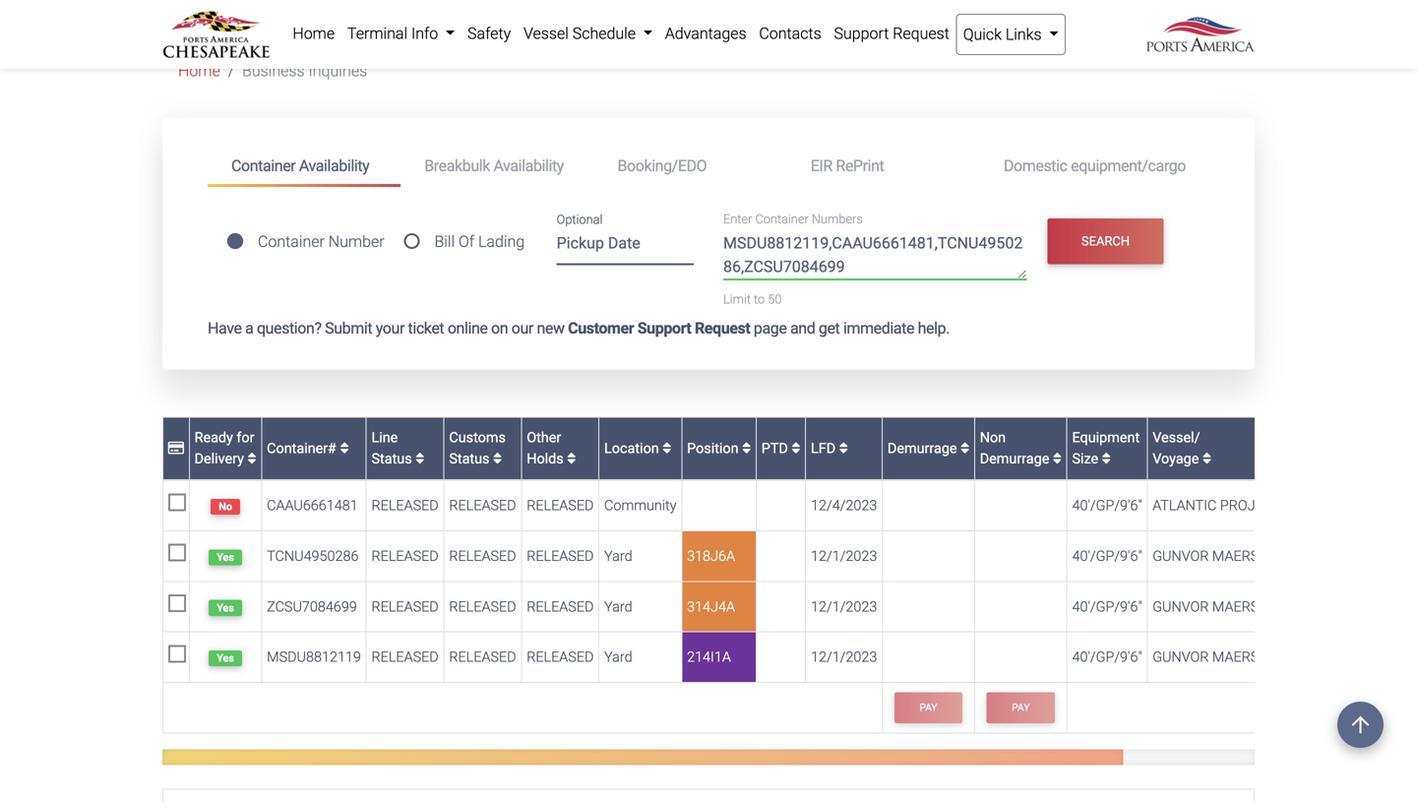 Task type: vqa. For each thing, say whether or not it's contained in the screenshot.


Task type: locate. For each thing, give the bounding box(es) containing it.
40'/gp/9'6"
[[1072, 497, 1142, 514], [1072, 548, 1142, 564], [1072, 598, 1142, 615], [1072, 649, 1142, 665]]

0 vertical spatial container
[[231, 157, 296, 175]]

status down customs
[[449, 450, 490, 467]]

yard
[[604, 548, 632, 564], [604, 598, 632, 615], [604, 649, 632, 665]]

yes down no
[[217, 551, 234, 563]]

0 horizontal spatial support
[[637, 319, 691, 338]]

status inside customs status
[[449, 450, 490, 467]]

line
[[371, 429, 398, 446]]

status down line
[[371, 450, 412, 467]]

2 40'/gp/9'6" from the top
[[1072, 548, 1142, 564]]

3 40'/gp/9'6" from the top
[[1072, 598, 1142, 615]]

0 vertical spatial maersk/341e
[[1212, 548, 1305, 564]]

sort image up 12/4/2023
[[839, 441, 848, 455]]

0 vertical spatial gunvor maersk/341e
[[1153, 548, 1305, 564]]

3 12/1/2023 from the top
[[811, 649, 877, 665]]

atlantic project ii/r2314
[[1153, 497, 1338, 514]]

yard down community
[[604, 548, 632, 564]]

voyage
[[1153, 450, 1199, 467]]

yard left 214i1a
[[604, 649, 632, 665]]

1 12/1/2023 from the top
[[811, 548, 877, 564]]

1 horizontal spatial home link
[[286, 14, 341, 53]]

1 gunvor maersk/341e from the top
[[1153, 548, 1305, 564]]

0 vertical spatial yard
[[604, 548, 632, 564]]

business
[[242, 62, 305, 80]]

1 vertical spatial request
[[695, 319, 750, 338]]

sort image inside location 'link'
[[663, 441, 671, 455]]

2 vertical spatial gunvor
[[1153, 649, 1209, 665]]

availability
[[299, 157, 369, 175], [494, 157, 564, 175]]

40'/gp/9'6" for 318j6a
[[1072, 548, 1142, 564]]

2 availability from the left
[[494, 157, 564, 175]]

limit to 50
[[723, 292, 782, 306]]

reprint
[[836, 157, 884, 175]]

support right contacts
[[834, 24, 889, 43]]

other holds
[[527, 429, 567, 467]]

container availability link
[[208, 148, 401, 187]]

50
[[768, 292, 782, 306]]

1 vertical spatial maersk/341e
[[1212, 598, 1305, 615]]

credit card image
[[168, 441, 184, 455]]

2 gunvor maersk/341e from the top
[[1153, 598, 1305, 615]]

demurrage down non at the bottom
[[980, 450, 1049, 467]]

ticket
[[408, 319, 444, 338]]

community
[[604, 497, 677, 514]]

2 vertical spatial yard
[[604, 649, 632, 665]]

contacts link
[[753, 14, 828, 53]]

1 gunvor from the top
[[1153, 548, 1209, 564]]

1 availability from the left
[[299, 157, 369, 175]]

314j4a
[[687, 598, 735, 615]]

0 vertical spatial gunvor
[[1153, 548, 1209, 564]]

availability up container number
[[299, 157, 369, 175]]

0 vertical spatial 12/1/2023
[[811, 548, 877, 564]]

0 vertical spatial support
[[834, 24, 889, 43]]

page
[[754, 319, 787, 338]]

enter
[[723, 212, 752, 227]]

container#
[[267, 440, 340, 457]]

contacts
[[759, 24, 821, 43]]

yard for 214i1a
[[604, 649, 632, 665]]

2 12/1/2023 from the top
[[811, 598, 877, 615]]

terminal
[[347, 24, 407, 43]]

sort image
[[340, 441, 349, 455], [663, 441, 671, 455], [493, 452, 502, 466]]

container
[[231, 157, 296, 175], [755, 212, 809, 227], [258, 232, 325, 251]]

0 vertical spatial yes
[[217, 551, 234, 563]]

12/4/2023
[[811, 497, 877, 514]]

sort image
[[742, 441, 751, 455], [792, 441, 801, 455], [839, 441, 848, 455], [961, 441, 969, 455], [248, 452, 256, 466], [416, 452, 424, 466], [567, 452, 576, 466], [1053, 452, 1062, 466], [1102, 452, 1111, 466], [1203, 452, 1211, 466]]

sort image down for at the left bottom
[[248, 452, 256, 466]]

home left business
[[178, 62, 220, 80]]

2 yes from the top
[[217, 602, 234, 614]]

on
[[491, 319, 508, 338]]

sort image inside container# link
[[340, 441, 349, 455]]

1 status from the left
[[371, 450, 412, 467]]

non
[[980, 429, 1006, 446]]

2 vertical spatial yes
[[217, 652, 234, 664]]

sort image inside position link
[[742, 441, 751, 455]]

0 vertical spatial home
[[293, 24, 335, 43]]

eir reprint
[[811, 157, 884, 175]]

2 vertical spatial 12/1/2023
[[811, 649, 877, 665]]

immediate
[[843, 319, 914, 338]]

for
[[237, 429, 254, 446]]

ptd link
[[761, 440, 801, 457]]

12/1/2023
[[811, 548, 877, 564], [811, 598, 877, 615], [811, 649, 877, 665]]

availability right breakbulk
[[494, 157, 564, 175]]

your
[[376, 319, 404, 338]]

sort image left 'lfd'
[[792, 441, 801, 455]]

ready
[[194, 429, 233, 446]]

equipment/cargo
[[1071, 157, 1186, 175]]

inquiries
[[309, 62, 367, 80]]

yard for 314j4a
[[604, 598, 632, 615]]

sort image down customs
[[493, 452, 502, 466]]

msdu8812119
[[267, 649, 361, 665]]

home up business inquiries
[[293, 24, 335, 43]]

container up container number
[[231, 157, 296, 175]]

1 vertical spatial 12/1/2023
[[811, 598, 877, 615]]

support
[[834, 24, 889, 43], [637, 319, 691, 338]]

home link up business inquiries
[[286, 14, 341, 53]]

sort image right holds
[[567, 452, 576, 466]]

0 horizontal spatial status
[[371, 450, 412, 467]]

3 maersk/341e from the top
[[1212, 649, 1305, 665]]

eir
[[811, 157, 832, 175]]

demurrage inside non demurrage
[[980, 450, 1049, 467]]

question?
[[257, 319, 321, 338]]

container right enter
[[755, 212, 809, 227]]

40'/gp/9'6" for 214i1a
[[1072, 649, 1142, 665]]

caau6661481
[[267, 497, 358, 514]]

vessel schedule
[[524, 24, 640, 43]]

container left number
[[258, 232, 325, 251]]

0 horizontal spatial demurrage
[[888, 440, 961, 457]]

demurrage link
[[888, 440, 969, 457]]

3 gunvor maersk/341e from the top
[[1153, 649, 1305, 665]]

have
[[208, 319, 242, 338]]

3 yes from the top
[[217, 652, 234, 664]]

3 yard from the top
[[604, 649, 632, 665]]

1 vertical spatial yard
[[604, 598, 632, 615]]

maersk/341e for 318j6a
[[1212, 548, 1305, 564]]

1 horizontal spatial sort image
[[493, 452, 502, 466]]

0 vertical spatial request
[[893, 24, 950, 43]]

1 yard from the top
[[604, 548, 632, 564]]

sort image left line
[[340, 441, 349, 455]]

home link left business
[[178, 62, 220, 80]]

position
[[687, 440, 742, 457]]

request down limit
[[695, 319, 750, 338]]

breakbulk availability link
[[401, 148, 594, 184]]

booking/edo
[[618, 157, 707, 175]]

yes left "zcsu7084699"
[[217, 602, 234, 614]]

gunvor maersk/341e
[[1153, 548, 1305, 564], [1153, 598, 1305, 615], [1153, 649, 1305, 665]]

ptd
[[761, 440, 792, 457]]

equipment size
[[1072, 429, 1140, 467]]

1 horizontal spatial demurrage
[[980, 450, 1049, 467]]

1 maersk/341e from the top
[[1212, 548, 1305, 564]]

demurrage left non at the bottom
[[888, 440, 961, 457]]

terminal info
[[347, 24, 442, 43]]

1 vertical spatial home link
[[178, 62, 220, 80]]

availability inside breakbulk availability link
[[494, 157, 564, 175]]

sort image left non at the bottom
[[961, 441, 969, 455]]

yes
[[217, 551, 234, 563], [217, 602, 234, 614], [217, 652, 234, 664]]

318j6a
[[687, 548, 735, 564]]

2 status from the left
[[449, 450, 490, 467]]

2 vertical spatial container
[[258, 232, 325, 251]]

2 gunvor from the top
[[1153, 598, 1209, 615]]

1 vertical spatial gunvor
[[1153, 598, 1209, 615]]

status inside the line status
[[371, 450, 412, 467]]

yard left 314j4a
[[604, 598, 632, 615]]

yard for 318j6a
[[604, 548, 632, 564]]

container availability
[[231, 157, 369, 175]]

4 40'/gp/9'6" from the top
[[1072, 649, 1142, 665]]

sort image right voyage
[[1203, 452, 1211, 466]]

released
[[371, 497, 439, 514], [449, 497, 516, 514], [527, 497, 594, 514], [371, 548, 439, 564], [449, 548, 516, 564], [527, 548, 594, 564], [371, 598, 439, 615], [449, 598, 516, 615], [527, 598, 594, 615], [371, 649, 439, 665], [449, 649, 516, 665], [527, 649, 594, 665]]

2 vertical spatial gunvor maersk/341e
[[1153, 649, 1305, 665]]

0 horizontal spatial availability
[[299, 157, 369, 175]]

2 yard from the top
[[604, 598, 632, 615]]

1 horizontal spatial status
[[449, 450, 490, 467]]

quick
[[963, 25, 1002, 44]]

yes left "msdu8812119"
[[217, 652, 234, 664]]

location link
[[604, 440, 671, 457]]

12/1/2023 for 314j4a
[[811, 598, 877, 615]]

request left quick
[[893, 24, 950, 43]]

sort image left position
[[663, 441, 671, 455]]

support right customer
[[637, 319, 691, 338]]

sort image for location
[[663, 441, 671, 455]]

number
[[328, 232, 384, 251]]

1 vertical spatial yes
[[217, 602, 234, 614]]

40'/gp/9'6" for 314j4a
[[1072, 598, 1142, 615]]

support request
[[834, 24, 950, 43]]

no
[[219, 501, 232, 513]]

search
[[1081, 234, 1130, 248]]

1 yes from the top
[[217, 551, 234, 563]]

0 horizontal spatial home
[[178, 62, 220, 80]]

1 horizontal spatial request
[[893, 24, 950, 43]]

2 vertical spatial maersk/341e
[[1212, 649, 1305, 665]]

1 horizontal spatial home
[[293, 24, 335, 43]]

0 horizontal spatial sort image
[[340, 441, 349, 455]]

home
[[293, 24, 335, 43], [178, 62, 220, 80]]

domestic
[[1004, 157, 1067, 175]]

2 horizontal spatial sort image
[[663, 441, 671, 455]]

3 gunvor from the top
[[1153, 649, 1209, 665]]

bill
[[434, 232, 455, 251]]

home link
[[286, 14, 341, 53], [178, 62, 220, 80]]

customs status
[[449, 429, 506, 467]]

1 vertical spatial gunvor maersk/341e
[[1153, 598, 1305, 615]]

atlantic
[[1153, 497, 1217, 514]]

lfd link
[[811, 440, 848, 457]]

status
[[371, 450, 412, 467], [449, 450, 490, 467]]

2 maersk/341e from the top
[[1212, 598, 1305, 615]]

1 horizontal spatial availability
[[494, 157, 564, 175]]

availability inside container availability link
[[299, 157, 369, 175]]

maersk/341e
[[1212, 548, 1305, 564], [1212, 598, 1305, 615], [1212, 649, 1305, 665]]

and
[[790, 319, 815, 338]]

sort image left ptd
[[742, 441, 751, 455]]



Task type: describe. For each thing, give the bounding box(es) containing it.
customs
[[449, 429, 506, 446]]

yes for zcsu7084699
[[217, 602, 234, 614]]

vessel schedule link
[[517, 14, 659, 53]]

gunvor for 314j4a
[[1153, 598, 1209, 615]]

0 horizontal spatial request
[[695, 319, 750, 338]]

get
[[819, 319, 840, 338]]

lading
[[478, 232, 525, 251]]

1 vertical spatial support
[[637, 319, 691, 338]]

safety
[[467, 24, 511, 43]]

go to top image
[[1337, 702, 1384, 748]]

vessel/ voyage
[[1153, 429, 1203, 467]]

maersk/341e for 314j4a
[[1212, 598, 1305, 615]]

equipment
[[1072, 429, 1140, 446]]

info
[[411, 24, 438, 43]]

holds
[[527, 450, 564, 467]]

new
[[537, 319, 564, 338]]

1 vertical spatial home
[[178, 62, 220, 80]]

numbers
[[812, 212, 863, 227]]

eir reprint link
[[787, 148, 980, 184]]

status for customs
[[449, 450, 490, 467]]

1 horizontal spatial support
[[834, 24, 889, 43]]

container for container availability
[[231, 157, 296, 175]]

project
[[1220, 497, 1281, 514]]

lfd
[[811, 440, 839, 457]]

quick links link
[[956, 14, 1066, 55]]

have a question? submit your ticket online on our new customer support request page and get immediate help.
[[208, 319, 950, 338]]

location
[[604, 440, 663, 457]]

of
[[459, 232, 474, 251]]

a
[[245, 319, 253, 338]]

sort image right size
[[1102, 452, 1111, 466]]

safety link
[[461, 14, 517, 53]]

yes for tcnu4950286
[[217, 551, 234, 563]]

booking/edo link
[[594, 148, 787, 184]]

sort image inside demurrage link
[[961, 441, 969, 455]]

12/1/2023 for 318j6a
[[811, 548, 877, 564]]

non demurrage
[[980, 429, 1053, 467]]

vessel
[[524, 24, 569, 43]]

help.
[[918, 319, 950, 338]]

Optional text field
[[557, 226, 694, 265]]

optional
[[557, 212, 603, 227]]

container number
[[258, 232, 384, 251]]

online
[[448, 319, 488, 338]]

links
[[1006, 25, 1042, 44]]

maersk/341e for 214i1a
[[1212, 649, 1305, 665]]

gunvor maersk/341e for 214i1a
[[1153, 649, 1305, 665]]

position link
[[687, 440, 751, 457]]

our
[[511, 319, 533, 338]]

submit
[[325, 319, 372, 338]]

gunvor for 214i1a
[[1153, 649, 1209, 665]]

214i1a
[[687, 649, 731, 665]]

vessel/
[[1153, 429, 1200, 446]]

zcsu7084699
[[267, 598, 357, 615]]

search button
[[1048, 218, 1164, 264]]

quick links
[[963, 25, 1046, 44]]

sort image left size
[[1053, 452, 1062, 466]]

tcnu4950286
[[267, 548, 359, 564]]

domestic equipment/cargo link
[[980, 148, 1209, 184]]

customer support request link
[[568, 319, 750, 338]]

sort image left customs status
[[416, 452, 424, 466]]

advantages link
[[659, 14, 753, 53]]

ii/r2314
[[1284, 497, 1338, 514]]

sort image inside ptd "link"
[[792, 441, 801, 455]]

size
[[1072, 450, 1098, 467]]

limit
[[723, 292, 751, 306]]

gunvor for 318j6a
[[1153, 548, 1209, 564]]

advantages
[[665, 24, 747, 43]]

delivery
[[194, 450, 244, 467]]

ready for delivery
[[194, 429, 254, 467]]

sort image for container#
[[340, 441, 349, 455]]

status for line
[[371, 450, 412, 467]]

availability for container availability
[[299, 157, 369, 175]]

business inquiries
[[242, 62, 367, 80]]

support request link
[[828, 14, 956, 53]]

12/1/2023 for 214i1a
[[811, 649, 877, 665]]

line status
[[371, 429, 416, 467]]

1 40'/gp/9'6" from the top
[[1072, 497, 1142, 514]]

breakbulk
[[424, 157, 490, 175]]

0 vertical spatial home link
[[286, 14, 341, 53]]

request inside support request link
[[893, 24, 950, 43]]

0 horizontal spatial home link
[[178, 62, 220, 80]]

container# link
[[267, 440, 349, 457]]

enter container numbers
[[723, 212, 863, 227]]

domestic equipment/cargo
[[1004, 157, 1186, 175]]

breakbulk availability
[[424, 157, 564, 175]]

to
[[754, 292, 765, 306]]

terminal info link
[[341, 14, 461, 53]]

gunvor maersk/341e for 318j6a
[[1153, 548, 1305, 564]]

gunvor maersk/341e for 314j4a
[[1153, 598, 1305, 615]]

availability for breakbulk availability
[[494, 157, 564, 175]]

Enter Container Numbers text field
[[723, 231, 1027, 279]]

1 vertical spatial container
[[755, 212, 809, 227]]

sort image inside lfd link
[[839, 441, 848, 455]]

yes for msdu8812119
[[217, 652, 234, 664]]

bill of lading
[[434, 232, 525, 251]]

container for container number
[[258, 232, 325, 251]]

customer
[[568, 319, 634, 338]]



